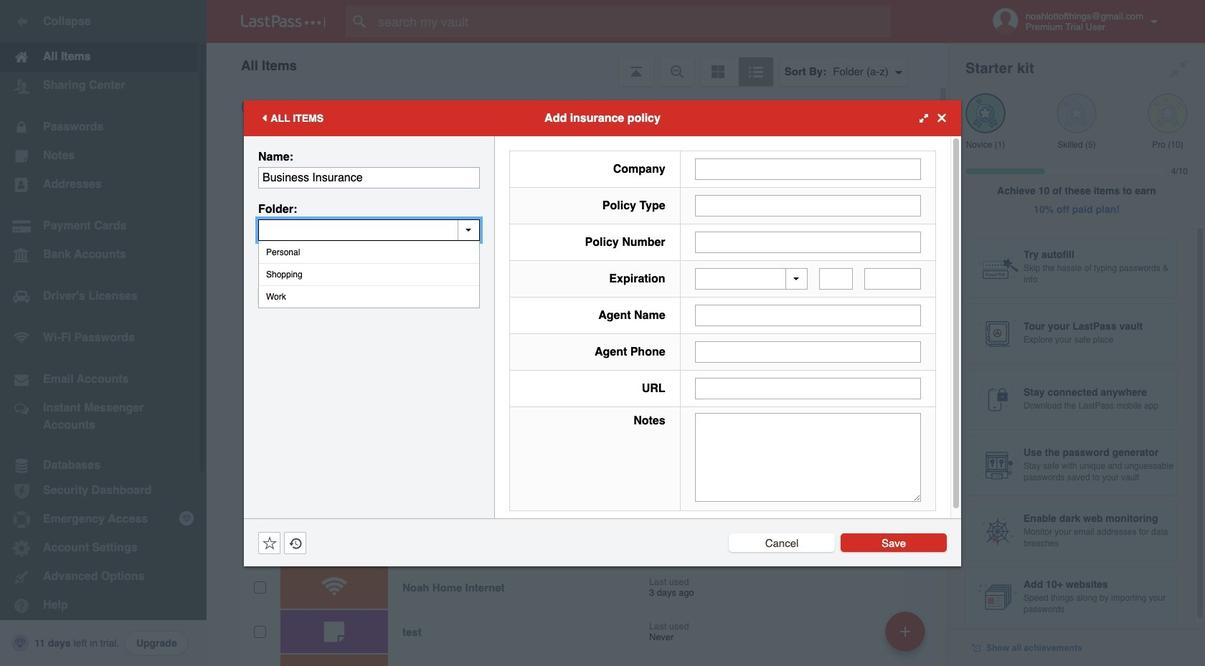 Task type: describe. For each thing, give the bounding box(es) containing it.
lastpass image
[[241, 15, 326, 28]]

new item navigation
[[880, 608, 934, 667]]

main navigation navigation
[[0, 0, 207, 667]]



Task type: vqa. For each thing, say whether or not it's contained in the screenshot.
'password field'
no



Task type: locate. For each thing, give the bounding box(es) containing it.
dialog
[[244, 100, 962, 567]]

new item image
[[901, 627, 911, 637]]

None text field
[[695, 231, 921, 253], [695, 378, 921, 400], [695, 231, 921, 253], [695, 378, 921, 400]]

Search search field
[[346, 6, 919, 37]]

search my vault text field
[[346, 6, 919, 37]]

None text field
[[695, 158, 921, 180], [258, 167, 480, 188], [695, 195, 921, 216], [258, 219, 480, 241], [820, 268, 853, 290], [865, 268, 921, 290], [695, 305, 921, 327], [695, 342, 921, 363], [695, 413, 921, 502], [695, 158, 921, 180], [258, 167, 480, 188], [695, 195, 921, 216], [258, 219, 480, 241], [820, 268, 853, 290], [865, 268, 921, 290], [695, 305, 921, 327], [695, 342, 921, 363], [695, 413, 921, 502]]

vault options navigation
[[207, 43, 949, 86]]



